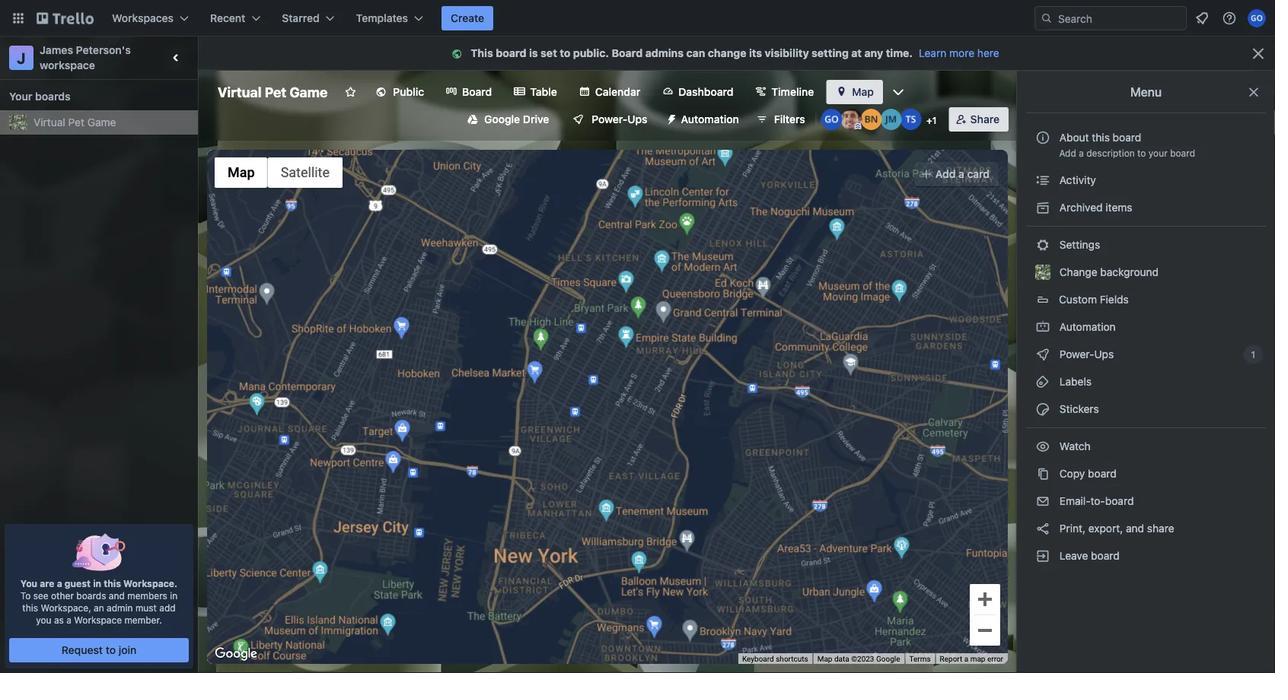 Task type: describe. For each thing, give the bounding box(es) containing it.
sm image for email-to-board
[[1036, 494, 1051, 509]]

sm image for watch
[[1036, 439, 1051, 455]]

timeline
[[772, 86, 814, 98]]

are
[[40, 579, 55, 589]]

0 horizontal spatial this
[[22, 603, 38, 614]]

calendar
[[595, 86, 641, 98]]

learn
[[919, 47, 947, 59]]

james peterson (jamespeterson93) image
[[841, 109, 863, 130]]

james peterson's workspace
[[40, 44, 134, 72]]

print, export, and share
[[1057, 523, 1175, 535]]

fields
[[1100, 294, 1129, 306]]

watch link
[[1027, 435, 1266, 459]]

customize views image
[[891, 85, 906, 100]]

your boards with 1 items element
[[9, 88, 181, 106]]

custom fields
[[1059, 294, 1129, 306]]

jeremy miller (jeremymiller198) image
[[881, 109, 902, 130]]

stickers link
[[1027, 398, 1266, 422]]

©2023
[[852, 655, 875, 665]]

email-to-board
[[1057, 495, 1134, 508]]

1 horizontal spatial and
[[1126, 523, 1145, 535]]

a inside about this board add a description to your board
[[1079, 148, 1084, 158]]

you are a guest in this workspace. to see other boards and members in this workspace, an admin must add you as a workspace member.
[[20, 579, 178, 626]]

primary element
[[0, 0, 1276, 37]]

card
[[968, 168, 990, 180]]

stickers
[[1057, 403, 1099, 416]]

print,
[[1060, 523, 1086, 535]]

0 notifications image
[[1193, 9, 1212, 27]]

a inside add a card link
[[959, 168, 965, 180]]

about
[[1060, 131, 1090, 144]]

recent button
[[201, 6, 270, 30]]

board left is
[[496, 47, 527, 59]]

Board name text field
[[210, 80, 335, 104]]

sm image inside automation button
[[660, 107, 681, 129]]

map data ©2023 google
[[818, 655, 901, 665]]

keyboard shortcuts
[[742, 655, 809, 665]]

0 horizontal spatial boards
[[35, 90, 71, 103]]

description
[[1087, 148, 1135, 158]]

map button
[[215, 158, 268, 188]]

to inside about this board add a description to your board
[[1138, 148, 1147, 158]]

export,
[[1089, 523, 1124, 535]]

power- inside button
[[592, 113, 628, 126]]

workspace
[[40, 59, 95, 72]]

sm image for leave board
[[1036, 549, 1051, 564]]

1 horizontal spatial automation
[[1057, 321, 1116, 334]]

leave
[[1060, 550, 1089, 563]]

0 horizontal spatial virtual
[[34, 116, 65, 129]]

settings link
[[1027, 233, 1266, 257]]

game inside "text field"
[[290, 84, 328, 100]]

time.
[[886, 47, 913, 59]]

james
[[40, 44, 73, 56]]

share
[[971, 113, 1000, 126]]

add inside add a card link
[[936, 168, 956, 180]]

copy board
[[1057, 468, 1117, 481]]

any
[[865, 47, 884, 59]]

print, export, and share link
[[1027, 517, 1266, 541]]

templates
[[356, 12, 408, 24]]

your boards
[[9, 90, 71, 103]]

j
[[17, 49, 26, 67]]

table link
[[504, 80, 566, 104]]

1 vertical spatial power-
[[1060, 348, 1095, 361]]

0 horizontal spatial game
[[87, 116, 116, 129]]

1 horizontal spatial power-ups
[[1057, 348, 1117, 361]]

other
[[51, 591, 74, 602]]

ups inside button
[[628, 113, 648, 126]]

menu bar containing map
[[215, 158, 343, 188]]

workspaces button
[[103, 6, 198, 30]]

board link
[[436, 80, 501, 104]]

automation button
[[660, 107, 748, 132]]

recent
[[210, 12, 245, 24]]

your
[[1149, 148, 1168, 158]]

star or unstar board image
[[344, 86, 357, 98]]

back to home image
[[37, 6, 94, 30]]

sm image for settings
[[1036, 238, 1051, 253]]

automation link
[[1027, 315, 1266, 340]]

custom fields button
[[1027, 288, 1266, 312]]

google drive
[[484, 113, 549, 126]]

share
[[1148, 523, 1175, 535]]

a right 'are'
[[57, 579, 62, 589]]

its
[[749, 47, 762, 59]]

member.
[[124, 615, 162, 626]]

activity link
[[1027, 168, 1266, 193]]

sm image for stickers
[[1036, 402, 1051, 417]]

data
[[835, 655, 850, 665]]

this board is set to public. board admins can change its visibility setting at any time. learn more here
[[471, 47, 1000, 59]]

add a card
[[936, 168, 990, 180]]

email-to-board link
[[1027, 490, 1266, 514]]

this member is an admin of this board. image
[[855, 123, 862, 130]]

workspace navigation collapse icon image
[[166, 47, 187, 69]]

a right as
[[66, 615, 72, 626]]

custom
[[1059, 294, 1097, 306]]

pet inside "text field"
[[265, 84, 287, 100]]

sm image for activity
[[1036, 173, 1051, 188]]

boards inside you are a guest in this workspace. to see other boards and members in this workspace, an admin must add you as a workspace member.
[[76, 591, 106, 602]]

1 vertical spatial board
[[462, 86, 492, 98]]

virtual pet game link
[[34, 115, 189, 130]]

terms link
[[910, 655, 931, 665]]

power-ups button
[[562, 107, 657, 132]]

email-
[[1060, 495, 1091, 508]]

board right your
[[1171, 148, 1196, 158]]

to
[[20, 591, 31, 602]]

settings
[[1057, 239, 1101, 251]]

map for map data ©2023 google
[[818, 655, 833, 665]]

google drive icon image
[[468, 114, 478, 125]]

Search field
[[1053, 7, 1187, 30]]

0 horizontal spatial pet
[[68, 116, 84, 129]]

more
[[950, 47, 975, 59]]

public button
[[366, 80, 433, 104]]

public.
[[573, 47, 609, 59]]

must
[[135, 603, 157, 614]]

request to join button
[[9, 639, 189, 663]]

sm image for add a card
[[919, 167, 934, 182]]

sm image for labels
[[1036, 375, 1051, 390]]



Task type: vqa. For each thing, say whether or not it's contained in the screenshot.
by
no



Task type: locate. For each thing, give the bounding box(es) containing it.
gary orlando (garyorlando) image left this member is an admin of this board. 'image'
[[821, 109, 843, 130]]

0 vertical spatial google
[[484, 113, 520, 126]]

archived items
[[1057, 201, 1133, 214]]

1 horizontal spatial ups
[[1095, 348, 1114, 361]]

automation down 'custom fields'
[[1057, 321, 1116, 334]]

map up ben nelson (bennelson96) image
[[853, 86, 874, 98]]

1 horizontal spatial game
[[290, 84, 328, 100]]

0 vertical spatial power-
[[592, 113, 628, 126]]

game down 'your boards with 1 items' element
[[87, 116, 116, 129]]

copy
[[1060, 468, 1086, 481]]

sm image inside "archived items" link
[[1036, 200, 1051, 216]]

1 horizontal spatial 1
[[1252, 350, 1256, 360]]

1 vertical spatial virtual pet game
[[34, 116, 116, 129]]

google right the ©2023
[[877, 655, 901, 665]]

sm image inside add a card link
[[919, 167, 934, 182]]

shortcuts
[[776, 655, 809, 665]]

0 horizontal spatial in
[[93, 579, 101, 589]]

1 vertical spatial google
[[877, 655, 901, 665]]

1 horizontal spatial to
[[560, 47, 571, 59]]

gary orlando (garyorlando) image right open information menu image at the right
[[1248, 9, 1266, 27]]

request to join
[[61, 645, 137, 657]]

virtual down recent 'dropdown button'
[[218, 84, 262, 100]]

1 vertical spatial ups
[[1095, 348, 1114, 361]]

sm image inside 'stickers' link
[[1036, 402, 1051, 417]]

0 horizontal spatial board
[[462, 86, 492, 98]]

this down to in the bottom of the page
[[22, 603, 38, 614]]

3 sm image from the top
[[1036, 320, 1051, 335]]

0 vertical spatial 1
[[933, 115, 937, 126]]

to left your
[[1138, 148, 1147, 158]]

to
[[560, 47, 571, 59], [1138, 148, 1147, 158], [106, 645, 116, 657]]

boards up an
[[76, 591, 106, 602]]

error
[[988, 655, 1004, 665]]

0 horizontal spatial automation
[[681, 113, 739, 126]]

0 vertical spatial board
[[612, 47, 643, 59]]

items
[[1106, 201, 1133, 214]]

boards right your
[[35, 90, 71, 103]]

sm image inside watch link
[[1036, 439, 1051, 455]]

tara schultz (taraschultz7) image
[[901, 109, 922, 130]]

table
[[530, 86, 557, 98]]

0 horizontal spatial 1
[[933, 115, 937, 126]]

satellite
[[281, 165, 330, 181]]

0 horizontal spatial add
[[936, 168, 956, 180]]

keyboard
[[742, 655, 774, 665]]

0 vertical spatial in
[[93, 579, 101, 589]]

search image
[[1041, 12, 1053, 24]]

ben nelson (bennelson96) image
[[861, 109, 882, 130]]

in
[[93, 579, 101, 589], [170, 591, 178, 602]]

workspace
[[74, 615, 122, 626]]

virtual inside "text field"
[[218, 84, 262, 100]]

leave board
[[1057, 550, 1120, 563]]

workspaces
[[112, 12, 174, 24]]

menu bar
[[215, 158, 343, 188]]

map link
[[827, 80, 883, 104]]

timeline link
[[746, 80, 824, 104]]

and inside you are a guest in this workspace. to see other boards and members in this workspace, an admin must add you as a workspace member.
[[109, 591, 125, 602]]

1 horizontal spatial gary orlando (garyorlando) image
[[1248, 9, 1266, 27]]

satellite button
[[268, 158, 343, 188]]

you
[[20, 579, 37, 589]]

+ 1
[[927, 115, 937, 126]]

to right set
[[560, 47, 571, 59]]

admins
[[646, 47, 684, 59]]

a down 'about'
[[1079, 148, 1084, 158]]

0 vertical spatial automation
[[681, 113, 739, 126]]

learn more here link
[[913, 47, 1000, 59]]

this up admin
[[104, 579, 121, 589]]

virtual pet game inside "text field"
[[218, 84, 328, 100]]

google image
[[211, 645, 261, 665]]

0 vertical spatial this
[[1092, 131, 1110, 144]]

2 vertical spatial this
[[22, 603, 38, 614]]

sm image inside copy board link
[[1036, 467, 1051, 482]]

sm image for power-ups
[[1036, 347, 1051, 363]]

this up description
[[1092, 131, 1110, 144]]

sm image inside email-to-board link
[[1036, 494, 1051, 509]]

power- down calendar link
[[592, 113, 628, 126]]

0 vertical spatial to
[[560, 47, 571, 59]]

1 horizontal spatial in
[[170, 591, 178, 602]]

add left card
[[936, 168, 956, 180]]

at
[[852, 47, 862, 59]]

map left satellite popup button at the top
[[228, 165, 255, 181]]

sm image inside "automation" link
[[1036, 320, 1051, 335]]

1 horizontal spatial virtual
[[218, 84, 262, 100]]

starred
[[282, 12, 320, 24]]

this inside about this board add a description to your board
[[1092, 131, 1110, 144]]

open information menu image
[[1222, 11, 1238, 26]]

you
[[36, 615, 52, 626]]

0 vertical spatial ups
[[628, 113, 648, 126]]

google right 'google drive icon' on the left top of the page
[[484, 113, 520, 126]]

ups down "automation" link
[[1095, 348, 1114, 361]]

about this board add a description to your board
[[1060, 131, 1196, 158]]

1 vertical spatial gary orlando (garyorlando) image
[[821, 109, 843, 130]]

0 horizontal spatial power-
[[592, 113, 628, 126]]

1 horizontal spatial virtual pet game
[[218, 84, 328, 100]]

1 vertical spatial boards
[[76, 591, 106, 602]]

change background
[[1057, 266, 1159, 279]]

board up description
[[1113, 131, 1142, 144]]

0 horizontal spatial virtual pet game
[[34, 116, 116, 129]]

5 sm image from the top
[[1036, 467, 1051, 482]]

sm image
[[450, 46, 471, 62], [660, 107, 681, 129], [919, 167, 934, 182], [1036, 238, 1051, 253], [1036, 347, 1051, 363], [1036, 375, 1051, 390], [1036, 439, 1051, 455], [1036, 522, 1051, 537], [1036, 549, 1051, 564]]

power-ups down 'calendar'
[[592, 113, 648, 126]]

board up to-
[[1088, 468, 1117, 481]]

in up add
[[170, 591, 178, 602]]

sm image inside leave board link
[[1036, 549, 1051, 564]]

1 vertical spatial pet
[[68, 116, 84, 129]]

board up 'google drive icon' on the left top of the page
[[462, 86, 492, 98]]

1 vertical spatial in
[[170, 591, 178, 602]]

0 vertical spatial virtual pet game
[[218, 84, 328, 100]]

to left join
[[106, 645, 116, 657]]

board down export,
[[1091, 550, 1120, 563]]

add down 'about'
[[1060, 148, 1077, 158]]

2 vertical spatial to
[[106, 645, 116, 657]]

power-
[[592, 113, 628, 126], [1060, 348, 1095, 361]]

1 horizontal spatial map
[[818, 655, 833, 665]]

add a card link
[[915, 162, 999, 187]]

4 sm image from the top
[[1036, 402, 1051, 417]]

automation down 'dashboard'
[[681, 113, 739, 126]]

0 vertical spatial and
[[1126, 523, 1145, 535]]

sm image for copy board
[[1036, 467, 1051, 482]]

1 horizontal spatial google
[[877, 655, 901, 665]]

virtual pet game
[[218, 84, 328, 100], [34, 116, 116, 129]]

keyboard shortcuts button
[[742, 655, 809, 665]]

1 vertical spatial automation
[[1057, 321, 1116, 334]]

templates button
[[347, 6, 433, 30]]

visibility
[[765, 47, 809, 59]]

sm image inside activity link
[[1036, 173, 1051, 188]]

0 vertical spatial power-ups
[[592, 113, 648, 126]]

0 horizontal spatial ups
[[628, 113, 648, 126]]

0 horizontal spatial gary orlando (garyorlando) image
[[821, 109, 843, 130]]

sm image inside the labels link
[[1036, 375, 1051, 390]]

change
[[708, 47, 747, 59]]

change background link
[[1027, 260, 1266, 285]]

0 vertical spatial gary orlando (garyorlando) image
[[1248, 9, 1266, 27]]

1 vertical spatial 1
[[1252, 350, 1256, 360]]

0 vertical spatial map
[[853, 86, 874, 98]]

menu
[[1131, 85, 1162, 99]]

power- up labels
[[1060, 348, 1095, 361]]

0 vertical spatial pet
[[265, 84, 287, 100]]

in right guest
[[93, 579, 101, 589]]

1 vertical spatial virtual
[[34, 116, 65, 129]]

terms
[[910, 655, 931, 665]]

map for map popup button in the left top of the page
[[228, 165, 255, 181]]

power-ups inside button
[[592, 113, 648, 126]]

add
[[159, 603, 176, 614]]

0 vertical spatial game
[[290, 84, 328, 100]]

guest
[[65, 579, 91, 589]]

pet down 'your boards with 1 items' element
[[68, 116, 84, 129]]

2 vertical spatial map
[[818, 655, 833, 665]]

1 vertical spatial map
[[228, 165, 255, 181]]

can
[[687, 47, 706, 59]]

sm image
[[1036, 173, 1051, 188], [1036, 200, 1051, 216], [1036, 320, 1051, 335], [1036, 402, 1051, 417], [1036, 467, 1051, 482], [1036, 494, 1051, 509]]

map
[[853, 86, 874, 98], [228, 165, 255, 181], [818, 655, 833, 665]]

and up admin
[[109, 591, 125, 602]]

1 horizontal spatial power-
[[1060, 348, 1095, 361]]

automation
[[681, 113, 739, 126], [1057, 321, 1116, 334]]

archived
[[1060, 201, 1103, 214]]

board up print, export, and share
[[1106, 495, 1134, 508]]

map
[[971, 655, 986, 665]]

workspace,
[[41, 603, 91, 614]]

power-ups up labels
[[1057, 348, 1117, 361]]

2 horizontal spatial map
[[853, 86, 874, 98]]

board
[[496, 47, 527, 59], [1113, 131, 1142, 144], [1171, 148, 1196, 158], [1088, 468, 1117, 481], [1106, 495, 1134, 508], [1091, 550, 1120, 563]]

calendar link
[[569, 80, 650, 104]]

1 vertical spatial power-ups
[[1057, 348, 1117, 361]]

1 sm image from the top
[[1036, 173, 1051, 188]]

map left data
[[818, 655, 833, 665]]

sm image inside settings link
[[1036, 238, 1051, 253]]

workspace.
[[123, 579, 178, 589]]

map region
[[155, 0, 1130, 674]]

sm image for automation
[[1036, 320, 1051, 335]]

1 vertical spatial to
[[1138, 148, 1147, 158]]

drive
[[523, 113, 549, 126]]

leave board link
[[1027, 545, 1266, 569]]

2 horizontal spatial to
[[1138, 148, 1147, 158]]

google
[[484, 113, 520, 126], [877, 655, 901, 665]]

game left the star or unstar board icon
[[290, 84, 328, 100]]

1 vertical spatial and
[[109, 591, 125, 602]]

background
[[1101, 266, 1159, 279]]

pet
[[265, 84, 287, 100], [68, 116, 84, 129]]

1 horizontal spatial board
[[612, 47, 643, 59]]

dashboard
[[679, 86, 734, 98]]

activity
[[1057, 174, 1097, 187]]

1
[[933, 115, 937, 126], [1252, 350, 1256, 360]]

1 horizontal spatial this
[[104, 579, 121, 589]]

1 vertical spatial add
[[936, 168, 956, 180]]

as
[[54, 615, 64, 626]]

0 horizontal spatial and
[[109, 591, 125, 602]]

public
[[393, 86, 424, 98]]

setting
[[812, 47, 849, 59]]

archived items link
[[1027, 196, 1266, 220]]

board right public.
[[612, 47, 643, 59]]

0 vertical spatial add
[[1060, 148, 1077, 158]]

1 horizontal spatial add
[[1060, 148, 1077, 158]]

a left map
[[965, 655, 969, 665]]

this
[[471, 47, 493, 59]]

2 horizontal spatial this
[[1092, 131, 1110, 144]]

set
[[541, 47, 557, 59]]

map inside popup button
[[228, 165, 255, 181]]

0 horizontal spatial to
[[106, 645, 116, 657]]

a left card
[[959, 168, 965, 180]]

automation inside button
[[681, 113, 739, 126]]

1 vertical spatial this
[[104, 579, 121, 589]]

a
[[1079, 148, 1084, 158], [959, 168, 965, 180], [57, 579, 62, 589], [66, 615, 72, 626], [965, 655, 969, 665]]

1 horizontal spatial boards
[[76, 591, 106, 602]]

pet left the star or unstar board icon
[[265, 84, 287, 100]]

google inside button
[[484, 113, 520, 126]]

0 horizontal spatial power-ups
[[592, 113, 648, 126]]

1 vertical spatial game
[[87, 116, 116, 129]]

6 sm image from the top
[[1036, 494, 1051, 509]]

2 sm image from the top
[[1036, 200, 1051, 216]]

0 vertical spatial boards
[[35, 90, 71, 103]]

0 horizontal spatial map
[[228, 165, 255, 181]]

labels link
[[1027, 370, 1266, 394]]

+
[[927, 115, 933, 126]]

an
[[94, 603, 104, 614]]

1 horizontal spatial pet
[[265, 84, 287, 100]]

sm image for archived items
[[1036, 200, 1051, 216]]

sm image for print, export, and share
[[1036, 522, 1051, 537]]

admin
[[107, 603, 133, 614]]

virtual down your boards
[[34, 116, 65, 129]]

gary orlando (garyorlando) image
[[1248, 9, 1266, 27], [821, 109, 843, 130]]

filters button
[[751, 107, 810, 132]]

ups down 'calendar'
[[628, 113, 648, 126]]

members
[[127, 591, 167, 602]]

add inside about this board add a description to your board
[[1060, 148, 1077, 158]]

sm image inside print, export, and share link
[[1036, 522, 1051, 537]]

and left the share
[[1126, 523, 1145, 535]]

labels
[[1057, 376, 1092, 388]]

0 horizontal spatial google
[[484, 113, 520, 126]]

0 vertical spatial virtual
[[218, 84, 262, 100]]

to inside button
[[106, 645, 116, 657]]



